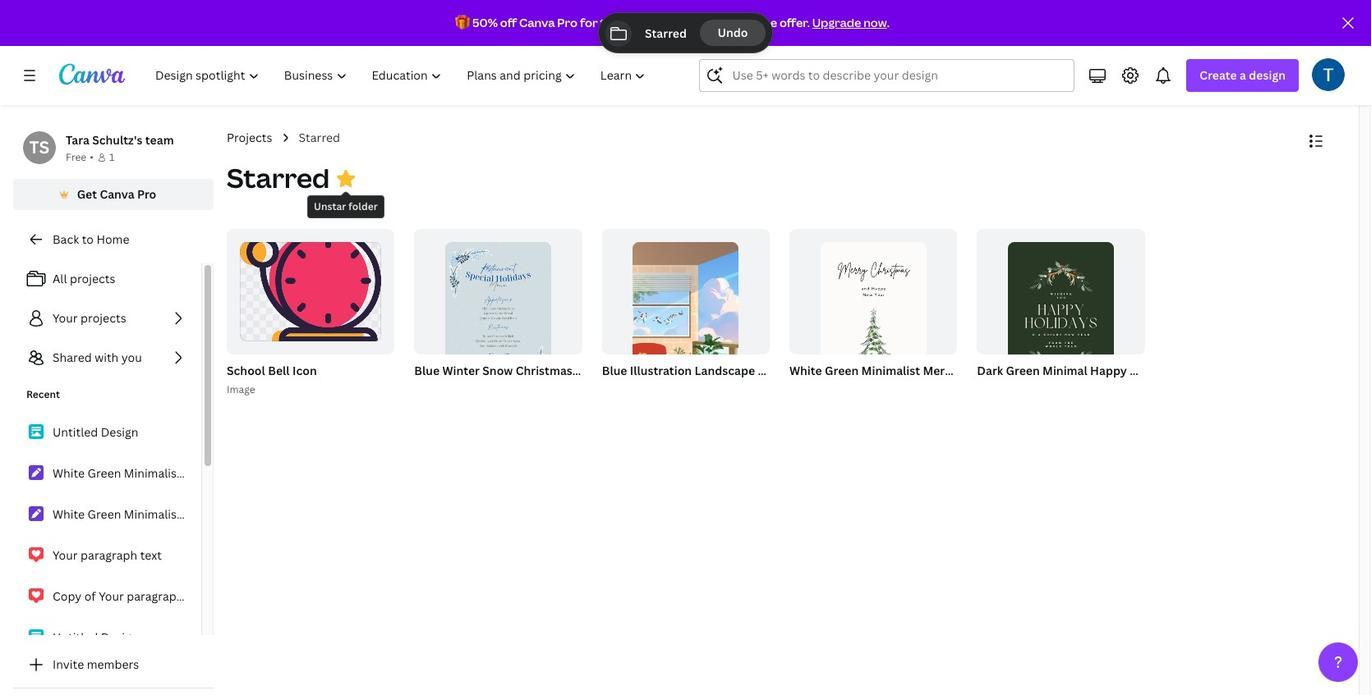 Task type: vqa. For each thing, say whether or not it's contained in the screenshot.
Pro within button
yes



Task type: locate. For each thing, give the bounding box(es) containing it.
merry
[[923, 363, 957, 379]]

copy
[[53, 589, 82, 605]]

recent
[[26, 388, 60, 402]]

starred up the unstar
[[299, 130, 340, 145]]

50%
[[472, 15, 498, 30]]

0 vertical spatial untitled design link
[[13, 416, 201, 450]]

blue for blue illustration landscape phone wallpaper
[[602, 363, 627, 379]]

blue
[[414, 363, 440, 379], [602, 363, 627, 379]]

•
[[90, 150, 94, 164]]

list
[[13, 263, 201, 375], [13, 416, 208, 656]]

2 vertical spatial your
[[99, 589, 124, 605]]

now
[[864, 15, 887, 30]]

design for 1st untitled design link
[[101, 425, 138, 440]]

2 untitled design from the top
[[53, 630, 138, 646]]

projects inside 'all projects' link
[[70, 271, 115, 287]]

invite members button
[[13, 649, 214, 682]]

0 vertical spatial design
[[101, 425, 138, 440]]

projects inside your projects link
[[81, 311, 126, 326]]

shared
[[53, 350, 92, 366]]

1 horizontal spatial blue
[[602, 363, 627, 379]]

bell
[[268, 363, 290, 379]]

1 vertical spatial untitled design
[[53, 630, 138, 646]]

0 vertical spatial paragraph
[[81, 548, 137, 564]]

happy
[[1090, 363, 1127, 379]]

projects down 'all projects' link
[[81, 311, 126, 326]]

design down shared with you link
[[101, 425, 138, 440]]

0 vertical spatial projects
[[70, 271, 115, 287]]

1 vertical spatial text
[[186, 589, 208, 605]]

1 vertical spatial paragraph
[[127, 589, 184, 605]]

1 vertical spatial canva
[[100, 187, 134, 202]]

green for dark
[[1006, 363, 1040, 379]]

1 vertical spatial design
[[101, 630, 138, 646]]

1 horizontal spatial text
[[186, 589, 208, 605]]

2 untitled design link from the top
[[13, 621, 201, 656]]

untitled design link up members on the left of the page
[[13, 621, 201, 656]]

blue for blue winter snow christmas menu
[[414, 363, 440, 379]]

1 horizontal spatial card
[[1233, 363, 1259, 379]]

untitled design link
[[13, 416, 201, 450], [13, 621, 201, 656]]

folder
[[349, 200, 378, 214]]

untitled design down recent
[[53, 425, 138, 440]]

a
[[1240, 67, 1246, 83]]

undo
[[718, 25, 748, 40]]

1 vertical spatial list
[[13, 416, 208, 656]]

blue left 'illustration' at the bottom
[[602, 363, 627, 379]]

list containing untitled design
[[13, 416, 208, 656]]

tara schultz's team element
[[23, 131, 56, 164]]

green for white
[[825, 363, 859, 379]]

blue winter snow christmas menu button
[[411, 229, 607, 402]]

0 horizontal spatial christmas
[[516, 363, 572, 379]]

0 vertical spatial untitled
[[53, 425, 98, 440]]

your paragraph text
[[53, 548, 162, 564]]

create a design button
[[1187, 59, 1299, 92]]

0 vertical spatial text
[[140, 548, 162, 564]]

off
[[500, 15, 517, 30]]

untitled
[[53, 425, 98, 440], [53, 630, 98, 646]]

0 vertical spatial canva
[[519, 15, 555, 30]]

text inside 'link'
[[186, 589, 208, 605]]

copy of your paragraph text link
[[13, 580, 208, 615]]

projects
[[70, 271, 115, 287], [81, 311, 126, 326]]

status
[[599, 13, 772, 53]]

1 vertical spatial untitled
[[53, 630, 98, 646]]

2 design from the top
[[101, 630, 138, 646]]

paragraph up copy of your paragraph text 'link'
[[81, 548, 137, 564]]

home
[[96, 232, 129, 247]]

0 horizontal spatial pro
[[137, 187, 156, 202]]

your down all
[[53, 311, 78, 326]]

0 horizontal spatial card
[[1019, 363, 1045, 379]]

card
[[1019, 363, 1045, 379], [1233, 363, 1259, 379]]

0 horizontal spatial blue
[[414, 363, 440, 379]]

starred
[[645, 25, 687, 41], [299, 130, 340, 145], [227, 160, 330, 196]]

blue left the 'winter'
[[414, 363, 440, 379]]

1 horizontal spatial christmas
[[959, 363, 1016, 379]]

green
[[825, 363, 859, 379], [1006, 363, 1040, 379]]

you
[[121, 350, 142, 366]]

your projects
[[53, 311, 126, 326]]

2 blue from the left
[[602, 363, 627, 379]]

for
[[580, 15, 598, 30]]

green right white
[[825, 363, 859, 379]]

1 vertical spatial pro
[[137, 187, 156, 202]]

0 horizontal spatial canva
[[100, 187, 134, 202]]

pro left "for"
[[557, 15, 578, 30]]

unstar
[[314, 200, 346, 214]]

0 horizontal spatial text
[[140, 548, 162, 564]]

1 blue from the left
[[414, 363, 440, 379]]

untitled design for 1st untitled design link from the bottom of the page
[[53, 630, 138, 646]]

0 horizontal spatial green
[[825, 363, 859, 379]]

2 list from the top
[[13, 416, 208, 656]]

1 green from the left
[[825, 363, 859, 379]]

first
[[622, 15, 646, 30]]

1 untitled from the top
[[53, 425, 98, 440]]

wallpaper
[[796, 363, 853, 379]]

untitled design for 1st untitled design link
[[53, 425, 138, 440]]

blue winter snow christmas menu
[[414, 363, 607, 379]]

untitled design link down recent
[[13, 416, 201, 450]]

offer.
[[780, 15, 810, 30]]

paragraph inside 'link'
[[127, 589, 184, 605]]

christmas right "merry"
[[959, 363, 1016, 379]]

1 horizontal spatial canva
[[519, 15, 555, 30]]

to
[[82, 232, 94, 247]]

blue illustration landscape phone wallpaper
[[602, 363, 853, 379]]

canva inside "button"
[[100, 187, 134, 202]]

get canva pro button
[[13, 179, 214, 210]]

school
[[227, 363, 265, 379]]

0 vertical spatial untitled design
[[53, 425, 138, 440]]

design
[[101, 425, 138, 440], [101, 630, 138, 646]]

card right greeting at the bottom right of page
[[1233, 363, 1259, 379]]

projects for your projects
[[81, 311, 126, 326]]

0 vertical spatial list
[[13, 263, 201, 375]]

pro down team
[[137, 187, 156, 202]]

team
[[145, 132, 174, 148]]

of
[[84, 589, 96, 605]]

🎁 50% off canva pro for the first 3 months. limited time offer. upgrade now .
[[455, 15, 890, 30]]

unstar folder
[[314, 200, 378, 214]]

all projects link
[[13, 263, 201, 296]]

1 vertical spatial your
[[53, 548, 78, 564]]

untitled up invite on the bottom left of the page
[[53, 630, 98, 646]]

2 untitled from the top
[[53, 630, 98, 646]]

months.
[[658, 15, 704, 30]]

0 vertical spatial pro
[[557, 15, 578, 30]]

0 vertical spatial starred
[[645, 25, 687, 41]]

1
[[109, 150, 114, 164]]

list containing all projects
[[13, 263, 201, 375]]

card left portrait
[[1019, 363, 1045, 379]]

2 green from the left
[[1006, 363, 1040, 379]]

your projects link
[[13, 302, 201, 335]]

1 vertical spatial projects
[[81, 311, 126, 326]]

1 horizontal spatial pro
[[557, 15, 578, 30]]

1 list from the top
[[13, 263, 201, 375]]

your
[[53, 311, 78, 326], [53, 548, 78, 564], [99, 589, 124, 605]]

white green minimalist merry christmas card portrait button
[[786, 229, 1092, 401]]

canva right get
[[100, 187, 134, 202]]

christmas
[[516, 363, 572, 379], [959, 363, 1016, 379]]

starred right the
[[645, 25, 687, 41]]

3
[[649, 15, 655, 30]]

all projects
[[53, 271, 115, 287]]

all
[[53, 271, 67, 287]]

None search field
[[700, 59, 1075, 92]]

1 vertical spatial untitled design link
[[13, 621, 201, 656]]

christmas right snow
[[516, 363, 572, 379]]

1 design from the top
[[101, 425, 138, 440]]

design up members on the left of the page
[[101, 630, 138, 646]]

untitled down recent
[[53, 425, 98, 440]]

your right of
[[99, 589, 124, 605]]

canva right off
[[519, 15, 555, 30]]

untitled design up invite members
[[53, 630, 138, 646]]

projects right all
[[70, 271, 115, 287]]

menu
[[575, 363, 607, 379]]

projects for all projects
[[70, 271, 115, 287]]

1 untitled design from the top
[[53, 425, 138, 440]]

1 horizontal spatial green
[[1006, 363, 1040, 379]]

0 vertical spatial your
[[53, 311, 78, 326]]

text
[[140, 548, 162, 564], [186, 589, 208, 605]]

untitled design
[[53, 425, 138, 440], [53, 630, 138, 646]]

your up copy
[[53, 548, 78, 564]]

green right dark
[[1006, 363, 1040, 379]]

starred down projects link
[[227, 160, 330, 196]]

members
[[87, 657, 139, 673]]

paragraph down 'your paragraph text' link
[[127, 589, 184, 605]]



Task type: describe. For each thing, give the bounding box(es) containing it.
design for 1st untitled design link from the bottom of the page
[[101, 630, 138, 646]]

status containing undo
[[599, 13, 772, 53]]

2 card from the left
[[1233, 363, 1259, 379]]

schultz's
[[92, 132, 143, 148]]

1 christmas from the left
[[516, 363, 572, 379]]

get canva pro
[[77, 187, 156, 202]]

back
[[53, 232, 79, 247]]

undo button
[[700, 20, 766, 46]]

dark
[[977, 363, 1003, 379]]

invite members
[[53, 657, 139, 673]]

create
[[1200, 67, 1237, 83]]

upgrade now button
[[812, 15, 887, 30]]

portrait
[[1048, 363, 1092, 379]]

school bell icon image
[[227, 363, 317, 397]]

projects link
[[227, 129, 272, 147]]

white
[[790, 363, 822, 379]]

1 card from the left
[[1019, 363, 1045, 379]]

landscape
[[695, 363, 755, 379]]

back to home link
[[13, 223, 214, 256]]

pro inside get canva pro "button"
[[137, 187, 156, 202]]

2 christmas from the left
[[959, 363, 1016, 379]]

blue illustration landscape phone wallpaper button
[[599, 229, 853, 443]]

shared with you
[[53, 350, 142, 366]]

get
[[77, 187, 97, 202]]

1 vertical spatial starred
[[299, 130, 340, 145]]

Search search field
[[732, 60, 1042, 91]]

with
[[95, 350, 119, 366]]

back to home
[[53, 232, 129, 247]]

greeting
[[1182, 363, 1230, 379]]

image
[[227, 383, 255, 397]]

tara
[[66, 132, 89, 148]]

untitled for 1st untitled design link from the bottom of the page
[[53, 630, 98, 646]]

your for your paragraph text
[[53, 548, 78, 564]]

time
[[751, 15, 777, 30]]

tara schultz's team image
[[23, 131, 56, 164]]

your paragraph text link
[[13, 539, 201, 574]]

starred inside status
[[645, 25, 687, 41]]

limited
[[707, 15, 749, 30]]

copy of your paragraph text
[[53, 589, 208, 605]]

invite
[[53, 657, 84, 673]]

holidays
[[1130, 363, 1179, 379]]

free
[[66, 150, 86, 164]]

shared with you link
[[13, 342, 201, 375]]

🎁
[[455, 15, 470, 30]]

tara schultz's team
[[66, 132, 174, 148]]

phone
[[758, 363, 794, 379]]

1 untitled design link from the top
[[13, 416, 201, 450]]

tara schultz image
[[1312, 58, 1345, 91]]

the
[[600, 15, 620, 30]]

white green minimalist merry christmas card portrait
[[790, 363, 1092, 379]]

minimalist
[[862, 363, 920, 379]]

dark green minimal happy holidays greeting card
[[977, 363, 1259, 379]]

snow
[[483, 363, 513, 379]]

top level navigation element
[[145, 59, 660, 92]]

dark green minimal happy holidays greeting card button
[[974, 229, 1259, 400]]

projects
[[227, 130, 272, 145]]

your for your projects
[[53, 311, 78, 326]]

free •
[[66, 150, 94, 164]]

untitled for 1st untitled design link
[[53, 425, 98, 440]]

design
[[1249, 67, 1286, 83]]

2 vertical spatial starred
[[227, 160, 330, 196]]

create a design
[[1200, 67, 1286, 83]]

upgrade
[[812, 15, 861, 30]]

winter
[[442, 363, 480, 379]]

.
[[887, 15, 890, 30]]

illustration
[[630, 363, 692, 379]]

minimal
[[1043, 363, 1088, 379]]

your inside 'link'
[[99, 589, 124, 605]]

icon
[[292, 363, 317, 379]]



